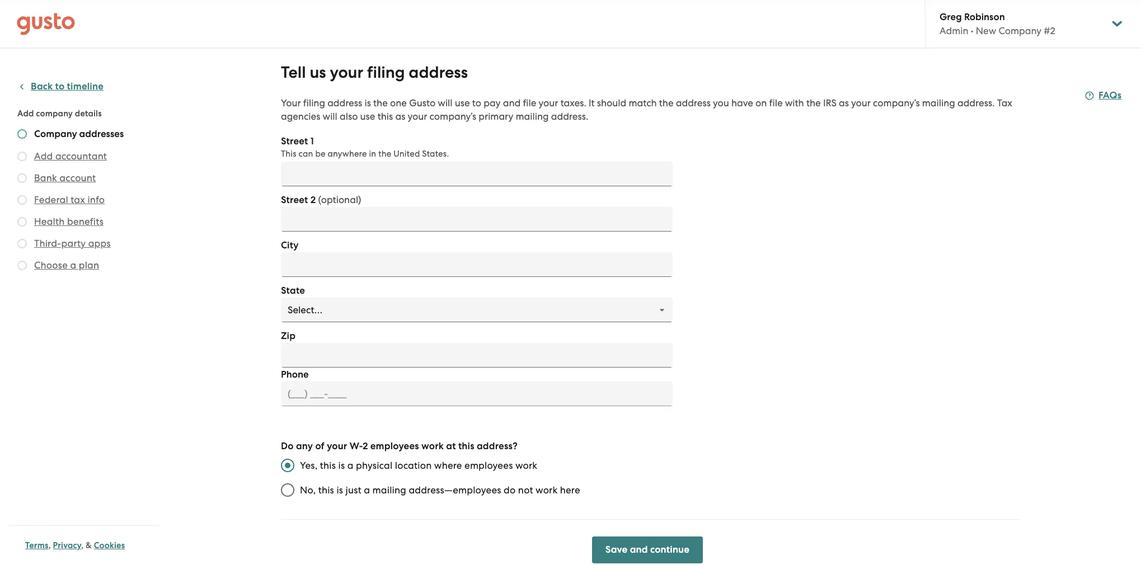Task type: locate. For each thing, give the bounding box(es) containing it.
0 horizontal spatial a
[[70, 260, 76, 271]]

address. down taxes.
[[551, 111, 589, 122]]

and inside button
[[630, 544, 648, 556]]

1 horizontal spatial ,
[[81, 541, 84, 551]]

company's
[[873, 97, 920, 109], [430, 111, 477, 122]]

is left physical
[[338, 460, 345, 471]]

work up not
[[516, 460, 538, 471]]

as down one
[[396, 111, 406, 122]]

check image down add company details
[[17, 129, 27, 139]]

employees down the address?
[[465, 460, 513, 471]]

0 vertical spatial is
[[365, 97, 371, 109]]

and inside your filing address is the one gusto will use to pay and file your taxes. it should match the address you have on file with the irs as your company's mailing address. tax agencies will also use this as your company's primary mailing address.
[[503, 97, 521, 109]]

street for 2
[[281, 194, 308, 206]]

of
[[315, 441, 325, 452]]

&
[[86, 541, 92, 551]]

use left the pay
[[455, 97, 470, 109]]

0 vertical spatial as
[[839, 97, 849, 109]]

your right "of"
[[327, 441, 347, 452]]

privacy link
[[53, 541, 81, 551]]

work
[[422, 441, 444, 452], [516, 460, 538, 471], [536, 485, 558, 496]]

a
[[70, 260, 76, 271], [348, 460, 354, 471], [364, 485, 370, 496]]

terms
[[25, 541, 49, 551]]

0 vertical spatial to
[[55, 81, 65, 92]]

1 horizontal spatial mailing
[[516, 111, 549, 122]]

street left "(optional)"
[[281, 194, 308, 206]]

tell
[[281, 63, 306, 82]]

back to timeline
[[31, 81, 104, 92]]

0 vertical spatial street
[[281, 135, 308, 147]]

is left just
[[337, 485, 343, 496]]

to right back
[[55, 81, 65, 92]]

yes,
[[300, 460, 318, 471]]

this
[[281, 149, 297, 159]]

2 , from the left
[[81, 541, 84, 551]]

City field
[[281, 253, 673, 277]]

gusto
[[409, 97, 436, 109]]

1 check image from the top
[[17, 129, 27, 139]]

0 horizontal spatial and
[[503, 97, 521, 109]]

street up this on the left of the page
[[281, 135, 308, 147]]

a left plan
[[70, 260, 76, 271]]

work right not
[[536, 485, 558, 496]]

do any of your w-2 employees work at this address?
[[281, 441, 518, 452]]

this down one
[[378, 111, 393, 122]]

federal tax info
[[34, 194, 105, 205]]

Zip field
[[281, 343, 673, 368]]

greg robinson admin • new company #2
[[940, 11, 1056, 36]]

to
[[55, 81, 65, 92], [472, 97, 482, 109]]

work left at
[[422, 441, 444, 452]]

2
[[311, 194, 316, 206], [363, 441, 368, 452]]

1 vertical spatial add
[[34, 151, 53, 162]]

0 vertical spatial work
[[422, 441, 444, 452]]

company inside greg robinson admin • new company #2
[[999, 25, 1042, 36]]

0 vertical spatial 2
[[311, 194, 316, 206]]

0 horizontal spatial filing
[[303, 97, 325, 109]]

check image left the 'third-'
[[17, 239, 27, 249]]

city
[[281, 240, 299, 251]]

1 horizontal spatial 2
[[363, 441, 368, 452]]

a inside choose a plan button
[[70, 260, 76, 271]]

choose a plan button
[[34, 259, 99, 272]]

1 horizontal spatial address.
[[958, 97, 995, 109]]

0 horizontal spatial to
[[55, 81, 65, 92]]

filing up one
[[367, 63, 405, 82]]

1 horizontal spatial employees
[[465, 460, 513, 471]]

account
[[60, 172, 96, 184]]

us
[[310, 63, 326, 82]]

1 vertical spatial street
[[281, 194, 308, 206]]

is left one
[[365, 97, 371, 109]]

will
[[438, 97, 453, 109], [323, 111, 337, 122]]

0 horizontal spatial mailing
[[373, 485, 406, 496]]

0 vertical spatial and
[[503, 97, 521, 109]]

1 horizontal spatial filing
[[367, 63, 405, 82]]

2 vertical spatial a
[[364, 485, 370, 496]]

0 horizontal spatial add
[[17, 109, 34, 119]]

not
[[518, 485, 533, 496]]

,
[[49, 541, 51, 551], [81, 541, 84, 551]]

this right "no,"
[[318, 485, 334, 496]]

2 check image from the top
[[17, 195, 27, 205]]

No, this is just a mailing address—employees do not work here radio
[[275, 478, 300, 503]]

4 check image from the top
[[17, 261, 27, 270]]

2 horizontal spatial mailing
[[923, 97, 956, 109]]

1 vertical spatial as
[[396, 111, 406, 122]]

street
[[281, 135, 308, 147], [281, 194, 308, 206]]

company addresses list
[[17, 128, 155, 274]]

continue
[[651, 544, 690, 556]]

is for just
[[337, 485, 343, 496]]

add
[[17, 109, 34, 119], [34, 151, 53, 162]]

1 vertical spatial filing
[[303, 97, 325, 109]]

check image for bank
[[17, 174, 27, 183]]

this right at
[[458, 441, 475, 452]]

primary
[[479, 111, 514, 122]]

1 vertical spatial will
[[323, 111, 337, 122]]

0 horizontal spatial 2
[[311, 194, 316, 206]]

street inside street 1 this can be anywhere in the united states.
[[281, 135, 308, 147]]

health
[[34, 216, 65, 227]]

street 1 this can be anywhere in the united states.
[[281, 135, 449, 159]]

2 up physical
[[363, 441, 368, 452]]

1 check image from the top
[[17, 152, 27, 161]]

1 vertical spatial is
[[338, 460, 345, 471]]

a right just
[[364, 485, 370, 496]]

1 vertical spatial to
[[472, 97, 482, 109]]

1 horizontal spatial add
[[34, 151, 53, 162]]

and
[[503, 97, 521, 109], [630, 544, 648, 556]]

to left the pay
[[472, 97, 482, 109]]

your down gusto
[[408, 111, 427, 122]]

1 horizontal spatial to
[[472, 97, 482, 109]]

1 vertical spatial company's
[[430, 111, 477, 122]]

1 horizontal spatial file
[[770, 97, 783, 109]]

1 vertical spatial 2
[[363, 441, 368, 452]]

2 vertical spatial check image
[[17, 239, 27, 249]]

filing up the agencies
[[303, 97, 325, 109]]

address. left the 'tax'
[[958, 97, 995, 109]]

the right in
[[379, 149, 392, 159]]

use
[[455, 97, 470, 109], [360, 111, 375, 122]]

is
[[365, 97, 371, 109], [338, 460, 345, 471], [337, 485, 343, 496]]

0 horizontal spatial file
[[523, 97, 537, 109]]

0 vertical spatial company
[[999, 25, 1042, 36]]

check image left choose in the top of the page
[[17, 261, 27, 270]]

this right yes,
[[320, 460, 336, 471]]

0 vertical spatial add
[[17, 109, 34, 119]]

2 left "(optional)"
[[311, 194, 316, 206]]

1 vertical spatial a
[[348, 460, 354, 471]]

address.
[[958, 97, 995, 109], [551, 111, 589, 122]]

company
[[36, 109, 73, 119]]

0 horizontal spatial address.
[[551, 111, 589, 122]]

add for add accountant
[[34, 151, 53, 162]]

3 check image from the top
[[17, 239, 27, 249]]

choose a plan
[[34, 260, 99, 271]]

0 vertical spatial address.
[[958, 97, 995, 109]]

2 street from the top
[[281, 194, 308, 206]]

file right the pay
[[523, 97, 537, 109]]

as
[[839, 97, 849, 109], [396, 111, 406, 122]]

1 vertical spatial address.
[[551, 111, 589, 122]]

check image
[[17, 129, 27, 139], [17, 195, 27, 205], [17, 239, 27, 249]]

just
[[346, 485, 362, 496]]

1 horizontal spatial company
[[999, 25, 1042, 36]]

address up gusto
[[409, 63, 468, 82]]

add for add company details
[[17, 109, 34, 119]]

will right gusto
[[438, 97, 453, 109]]

will left also
[[323, 111, 337, 122]]

check image left health
[[17, 217, 27, 227]]

file
[[523, 97, 537, 109], [770, 97, 783, 109]]

to inside back to timeline button
[[55, 81, 65, 92]]

company
[[999, 25, 1042, 36], [34, 128, 77, 140]]

0 vertical spatial company's
[[873, 97, 920, 109]]

address up also
[[328, 97, 362, 109]]

terms link
[[25, 541, 49, 551]]

to inside your filing address is the one gusto will use to pay and file your taxes. it should match the address you have on file with the irs as your company's mailing address. tax agencies will also use this as your company's primary mailing address.
[[472, 97, 482, 109]]

check image left the 'federal'
[[17, 195, 27, 205]]

add up bank
[[34, 151, 53, 162]]

1 vertical spatial check image
[[17, 195, 27, 205]]

phone
[[281, 369, 309, 381]]

can
[[299, 149, 313, 159]]

1 street from the top
[[281, 135, 308, 147]]

company left "#2"
[[999, 25, 1042, 36]]

check image left bank
[[17, 174, 27, 183]]

0 horizontal spatial use
[[360, 111, 375, 122]]

a down w-
[[348, 460, 354, 471]]

federal tax info button
[[34, 193, 105, 207]]

check image left add accountant button
[[17, 152, 27, 161]]

1 horizontal spatial as
[[839, 97, 849, 109]]

federal
[[34, 194, 68, 205]]

2 vertical spatial is
[[337, 485, 343, 496]]

1 horizontal spatial use
[[455, 97, 470, 109]]

the
[[373, 97, 388, 109], [659, 97, 674, 109], [807, 97, 821, 109], [379, 149, 392, 159]]

1 vertical spatial company
[[34, 128, 77, 140]]

mailing
[[923, 97, 956, 109], [516, 111, 549, 122], [373, 485, 406, 496]]

file right on
[[770, 97, 783, 109]]

0 horizontal spatial company
[[34, 128, 77, 140]]

this
[[378, 111, 393, 122], [458, 441, 475, 452], [320, 460, 336, 471], [318, 485, 334, 496]]

company inside list
[[34, 128, 77, 140]]

1 horizontal spatial a
[[348, 460, 354, 471]]

0 vertical spatial a
[[70, 260, 76, 271]]

add left company at the left top of page
[[17, 109, 34, 119]]

where
[[434, 460, 462, 471]]

, left &
[[81, 541, 84, 551]]

address left you
[[676, 97, 711, 109]]

in
[[369, 149, 376, 159]]

address?
[[477, 441, 518, 452]]

0 horizontal spatial employees
[[370, 441, 419, 452]]

the right the match on the top right of page
[[659, 97, 674, 109]]

3 check image from the top
[[17, 217, 27, 227]]

check image for add
[[17, 152, 27, 161]]

use right also
[[360, 111, 375, 122]]

0 vertical spatial will
[[438, 97, 453, 109]]

0 vertical spatial mailing
[[923, 97, 956, 109]]

add inside button
[[34, 151, 53, 162]]

1 vertical spatial and
[[630, 544, 648, 556]]

and right save
[[630, 544, 648, 556]]

location
[[395, 460, 432, 471]]

, left the privacy link
[[49, 541, 51, 551]]

1 horizontal spatial and
[[630, 544, 648, 556]]

2 check image from the top
[[17, 174, 27, 183]]

check image for third-
[[17, 239, 27, 249]]

company down company at the left top of page
[[34, 128, 77, 140]]

check image for federal
[[17, 195, 27, 205]]

as right irs
[[839, 97, 849, 109]]

robinson
[[965, 11, 1005, 23]]

and right the pay
[[503, 97, 521, 109]]

2 file from the left
[[770, 97, 783, 109]]

employees up location at the left
[[370, 441, 419, 452]]

at
[[446, 441, 456, 452]]

2 horizontal spatial a
[[364, 485, 370, 496]]

is inside your filing address is the one gusto will use to pay and file your taxes. it should match the address you have on file with the irs as your company's mailing address. tax agencies will also use this as your company's primary mailing address.
[[365, 97, 371, 109]]

info
[[88, 194, 105, 205]]

filing
[[367, 63, 405, 82], [303, 97, 325, 109]]

0 horizontal spatial company's
[[430, 111, 477, 122]]

save and continue
[[606, 544, 690, 556]]

the inside street 1 this can be anywhere in the united states.
[[379, 149, 392, 159]]

check image
[[17, 152, 27, 161], [17, 174, 27, 183], [17, 217, 27, 227], [17, 261, 27, 270]]

choose
[[34, 260, 68, 271]]

0 vertical spatial check image
[[17, 129, 27, 139]]

do
[[281, 441, 294, 452]]

bank account
[[34, 172, 96, 184]]

check image for choose
[[17, 261, 27, 270]]

0 horizontal spatial ,
[[49, 541, 51, 551]]

tax
[[71, 194, 85, 205]]

1 , from the left
[[49, 541, 51, 551]]

(optional)
[[318, 194, 361, 205]]



Task type: vqa. For each thing, say whether or not it's contained in the screenshot.
Phone
yes



Task type: describe. For each thing, give the bounding box(es) containing it.
1 vertical spatial mailing
[[516, 111, 549, 122]]

0 horizontal spatial address
[[328, 97, 362, 109]]

addresses
[[79, 128, 124, 140]]

accountant
[[55, 151, 107, 162]]

the left one
[[373, 97, 388, 109]]

taxes.
[[561, 97, 587, 109]]

Yes, this is a physical location where employees work radio
[[275, 453, 300, 478]]

faqs button
[[1086, 89, 1122, 102]]

third-party apps button
[[34, 237, 111, 250]]

your
[[281, 97, 301, 109]]

party
[[61, 238, 86, 249]]

admin
[[940, 25, 969, 36]]

no, this is just a mailing address—employees do not work here
[[300, 485, 580, 496]]

1 vertical spatial work
[[516, 460, 538, 471]]

anywhere
[[328, 149, 367, 159]]

third-
[[34, 238, 61, 249]]

back to timeline button
[[17, 80, 104, 93]]

details
[[75, 109, 102, 119]]

check image for health
[[17, 217, 27, 227]]

#2
[[1044, 25, 1056, 36]]

apps
[[88, 238, 111, 249]]

timeline
[[67, 81, 104, 92]]

third-party apps
[[34, 238, 111, 249]]

greg
[[940, 11, 962, 23]]

1 file from the left
[[523, 97, 537, 109]]

company addresses
[[34, 128, 124, 140]]

irs
[[824, 97, 837, 109]]

tax
[[998, 97, 1013, 109]]

is for a
[[338, 460, 345, 471]]

new
[[976, 25, 997, 36]]

1 horizontal spatial company's
[[873, 97, 920, 109]]

states.
[[422, 149, 449, 159]]

2 horizontal spatial address
[[676, 97, 711, 109]]

2 vertical spatial mailing
[[373, 485, 406, 496]]

united
[[394, 149, 420, 159]]

any
[[296, 441, 313, 452]]

Street 2 field
[[281, 207, 673, 232]]

plan
[[79, 260, 99, 271]]

1 horizontal spatial address
[[409, 63, 468, 82]]

your filing address is the one gusto will use to pay and file your taxes. it should match the address you have on file with the irs as your company's mailing address. tax agencies will also use this as your company's primary mailing address.
[[281, 97, 1013, 122]]

0 horizontal spatial as
[[396, 111, 406, 122]]

back
[[31, 81, 53, 92]]

1 vertical spatial use
[[360, 111, 375, 122]]

street 2 (optional)
[[281, 194, 361, 206]]

Street 1 field
[[281, 162, 673, 186]]

on
[[756, 97, 767, 109]]

health benefits button
[[34, 215, 104, 228]]

•
[[971, 25, 974, 36]]

address—employees
[[409, 485, 501, 496]]

0 vertical spatial use
[[455, 97, 470, 109]]

it
[[589, 97, 595, 109]]

0 vertical spatial employees
[[370, 441, 419, 452]]

health benefits
[[34, 216, 104, 227]]

no,
[[300, 485, 316, 496]]

save
[[606, 544, 628, 556]]

cookies
[[94, 541, 125, 551]]

2 vertical spatial work
[[536, 485, 558, 496]]

with
[[785, 97, 804, 109]]

physical
[[356, 460, 393, 471]]

this inside your filing address is the one gusto will use to pay and file your taxes. it should match the address you have on file with the irs as your company's mailing address. tax agencies will also use this as your company's primary mailing address.
[[378, 111, 393, 122]]

0 vertical spatial filing
[[367, 63, 405, 82]]

match
[[629, 97, 657, 109]]

1 horizontal spatial will
[[438, 97, 453, 109]]

your left taxes.
[[539, 97, 558, 109]]

be
[[315, 149, 326, 159]]

your right irs
[[852, 97, 871, 109]]

zip
[[281, 330, 296, 342]]

0 horizontal spatial will
[[323, 111, 337, 122]]

agencies
[[281, 111, 320, 122]]

state
[[281, 285, 305, 297]]

bank account button
[[34, 171, 96, 185]]

one
[[390, 97, 407, 109]]

should
[[597, 97, 627, 109]]

the left irs
[[807, 97, 821, 109]]

add accountant button
[[34, 149, 107, 163]]

terms , privacy , & cookies
[[25, 541, 125, 551]]

1
[[311, 135, 314, 147]]

1 vertical spatial employees
[[465, 460, 513, 471]]

pay
[[484, 97, 501, 109]]

bank
[[34, 172, 57, 184]]

Phone text field
[[281, 382, 673, 406]]

also
[[340, 111, 358, 122]]

street for 1
[[281, 135, 308, 147]]

tell us your filing address
[[281, 63, 468, 82]]

filing inside your filing address is the one gusto will use to pay and file your taxes. it should match the address you have on file with the irs as your company's mailing address. tax agencies will also use this as your company's primary mailing address.
[[303, 97, 325, 109]]

your right us
[[330, 63, 364, 82]]

add accountant
[[34, 151, 107, 162]]

cookies button
[[94, 539, 125, 553]]

add company details
[[17, 109, 102, 119]]

privacy
[[53, 541, 81, 551]]

yes, this is a physical location where employees work
[[300, 460, 538, 471]]

w-
[[350, 441, 363, 452]]

have
[[732, 97, 754, 109]]

home image
[[17, 13, 75, 35]]

save and continue button
[[592, 537, 703, 564]]

faqs
[[1099, 90, 1122, 101]]

here
[[560, 485, 580, 496]]

benefits
[[67, 216, 104, 227]]



